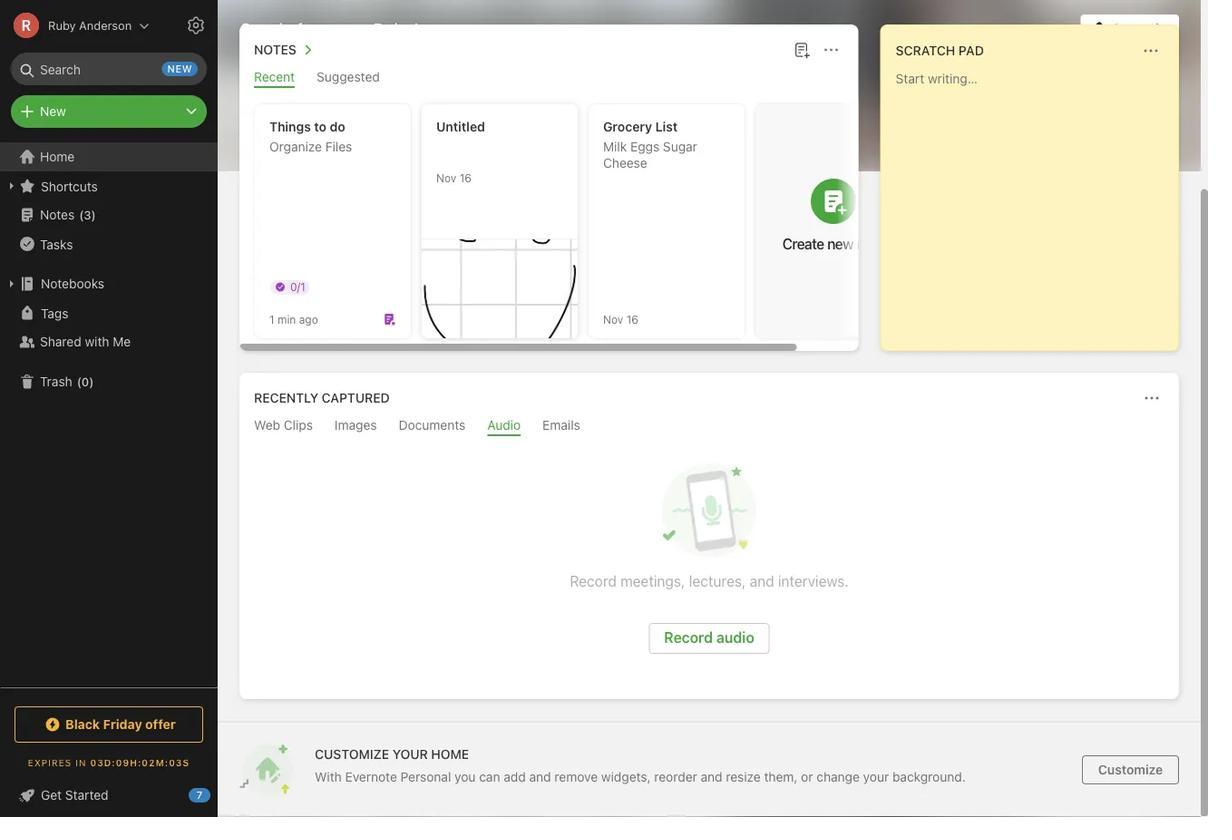 Task type: locate. For each thing, give the bounding box(es) containing it.
notes inside button
[[254, 42, 296, 57]]

cheese
[[603, 156, 647, 170]]

)
[[91, 208, 96, 222], [89, 375, 94, 388]]

0 vertical spatial notes
[[254, 42, 296, 57]]

new
[[40, 104, 66, 119]]

lectures,
[[689, 573, 746, 590]]

notes button
[[250, 39, 318, 61]]

evernote
[[345, 769, 397, 784]]

new search field
[[24, 53, 198, 85]]

nov
[[436, 171, 456, 184], [603, 313, 623, 326]]

1 horizontal spatial new
[[827, 235, 853, 252]]

tree
[[0, 142, 218, 687]]

clips
[[284, 418, 313, 433]]

21,
[[1007, 23, 1021, 35]]

record for record audio
[[664, 629, 713, 646]]

more actions image
[[820, 39, 842, 61], [1140, 40, 1162, 62]]

0 vertical spatial nov
[[436, 171, 456, 184]]

friday
[[103, 717, 142, 732]]

create new note
[[782, 235, 885, 252]]

resize
[[726, 769, 761, 784]]

) down shortcuts "button"
[[91, 208, 96, 222]]

more actions field for scratch pad
[[1138, 38, 1164, 63]]

0 vertical spatial new
[[167, 63, 192, 75]]

notes for notes
[[254, 42, 296, 57]]

( down shortcuts
[[79, 208, 84, 222]]

and inside 'audio' tab panel
[[750, 573, 774, 590]]

1 horizontal spatial 16
[[626, 313, 638, 326]]

0 vertical spatial tab list
[[243, 69, 855, 88]]

( for notes
[[79, 208, 84, 222]]

new inside search box
[[167, 63, 192, 75]]

recent tab panel
[[239, 88, 927, 351]]

0 horizontal spatial 16
[[459, 171, 471, 184]]

) inside notes ( 3 )
[[91, 208, 96, 222]]

ago
[[299, 313, 318, 326]]

1 vertical spatial new
[[827, 235, 853, 252]]

notes up tasks
[[40, 207, 75, 222]]

audio tab
[[487, 418, 521, 436]]

0 horizontal spatial new
[[167, 63, 192, 75]]

notes for notes ( 3 )
[[40, 207, 75, 222]]

notes
[[254, 42, 296, 57], [40, 207, 75, 222]]

1 vertical spatial 16
[[626, 313, 638, 326]]

1 tab list from the top
[[243, 69, 855, 88]]

(
[[79, 208, 84, 222], [77, 375, 81, 388]]

tab list
[[243, 69, 855, 88], [243, 418, 1175, 436]]

good
[[239, 18, 283, 39]]

More actions field
[[819, 37, 844, 63], [1138, 38, 1164, 63], [1139, 385, 1164, 411]]

notes inside tree
[[40, 207, 75, 222]]

record inside record audio button
[[664, 629, 713, 646]]

more actions field for recently captured
[[1139, 385, 1164, 411]]

0 horizontal spatial nov
[[436, 171, 456, 184]]

them,
[[764, 769, 798, 784]]

1 horizontal spatial nov
[[603, 313, 623, 326]]

your
[[863, 769, 889, 784]]

more actions image inside field
[[1140, 40, 1162, 62]]

( inside trash ( 0 )
[[77, 375, 81, 388]]

16
[[459, 171, 471, 184], [626, 313, 638, 326]]

) inside trash ( 0 )
[[89, 375, 94, 388]]

recent
[[254, 69, 295, 84]]

notebooks
[[41, 276, 104, 291]]

1 horizontal spatial more actions image
[[1140, 40, 1162, 62]]

web
[[254, 418, 280, 433]]

tags
[[41, 305, 68, 320]]

2 horizontal spatial and
[[750, 573, 774, 590]]

tuesday,
[[889, 23, 940, 35]]

1 vertical spatial record
[[664, 629, 713, 646]]

suggested tab
[[317, 69, 380, 88]]

customize
[[315, 746, 389, 761]]

and left resize
[[701, 769, 722, 784]]

tab list containing recent
[[243, 69, 855, 88]]

shortcuts
[[41, 178, 98, 193]]

reorder
[[654, 769, 697, 784]]

home
[[431, 746, 469, 761]]

with
[[85, 334, 109, 349]]

expires in 03d:09h:02m:03s
[[28, 757, 190, 768]]

black friday offer button
[[15, 706, 203, 743]]

1 vertical spatial tab list
[[243, 418, 1175, 436]]

and
[[750, 573, 774, 590], [529, 769, 551, 784], [701, 769, 722, 784]]

Help and Learning task checklist field
[[0, 781, 218, 810]]

expand notebooks image
[[5, 277, 19, 291]]

nov 16
[[436, 171, 471, 184], [603, 313, 638, 326]]

0 vertical spatial nov 16
[[436, 171, 471, 184]]

( inside notes ( 3 )
[[79, 208, 84, 222]]

me
[[113, 334, 131, 349]]

) right trash
[[89, 375, 94, 388]]

change
[[816, 769, 860, 784]]

create
[[782, 235, 824, 252]]

new
[[167, 63, 192, 75], [827, 235, 853, 252]]

0/1
[[290, 280, 305, 293]]

1 vertical spatial notes
[[40, 207, 75, 222]]

1 vertical spatial (
[[77, 375, 81, 388]]

1 vertical spatial )
[[89, 375, 94, 388]]

0 vertical spatial 16
[[459, 171, 471, 184]]

( for trash
[[77, 375, 81, 388]]

record audio button
[[649, 623, 770, 654]]

1 vertical spatial nov 16
[[603, 313, 638, 326]]

1 horizontal spatial notes
[[254, 42, 296, 57]]

and right add
[[529, 769, 551, 784]]

thumbnail image
[[422, 239, 578, 338]]

1 vertical spatial nov
[[603, 313, 623, 326]]

1 horizontal spatial record
[[664, 629, 713, 646]]

0 horizontal spatial more actions image
[[820, 39, 842, 61]]

03d:09h:02m:03s
[[90, 757, 190, 768]]

milk
[[603, 139, 627, 154]]

organize
[[269, 139, 322, 154]]

2 tab list from the top
[[243, 418, 1175, 436]]

) for trash
[[89, 375, 94, 388]]

tasks button
[[0, 229, 217, 258]]

1
[[269, 313, 274, 326]]

0 vertical spatial )
[[91, 208, 96, 222]]

0 vertical spatial customize
[[1112, 22, 1172, 35]]

with
[[315, 769, 342, 784]]

notes ( 3 )
[[40, 207, 96, 222]]

tab list containing web clips
[[243, 418, 1175, 436]]

web clips tab
[[254, 418, 313, 436]]

record left meetings,
[[570, 573, 617, 590]]

record
[[570, 573, 617, 590], [664, 629, 713, 646]]

and right lectures,
[[750, 573, 774, 590]]

offer
[[145, 717, 176, 732]]

record meetings, lectures, and interviews.
[[570, 573, 849, 590]]

Search text field
[[24, 53, 194, 85]]

sugar
[[663, 139, 697, 154]]

record audio
[[664, 629, 754, 646]]

settings image
[[185, 15, 207, 36]]

1 horizontal spatial nov 16
[[603, 313, 638, 326]]

( right trash
[[77, 375, 81, 388]]

tuesday, november 21, 2023
[[889, 23, 1051, 35]]

new left note
[[827, 235, 853, 252]]

scratch
[[896, 43, 955, 58]]

expires
[[28, 757, 72, 768]]

customize button
[[1080, 15, 1179, 44], [1082, 755, 1179, 784]]

shared with me link
[[0, 327, 217, 356]]

0 vertical spatial (
[[79, 208, 84, 222]]

0 vertical spatial customize button
[[1080, 15, 1179, 44]]

tasks
[[40, 236, 73, 251]]

do
[[330, 119, 345, 134]]

scratch pad
[[896, 43, 984, 58]]

0 horizontal spatial record
[[570, 573, 617, 590]]

0 vertical spatial record
[[570, 573, 617, 590]]

ruby!
[[373, 18, 419, 39]]

new down settings icon
[[167, 63, 192, 75]]

record left audio
[[664, 629, 713, 646]]

shortcuts button
[[0, 171, 217, 200]]

0 horizontal spatial notes
[[40, 207, 75, 222]]

notes down good
[[254, 42, 296, 57]]

0 horizontal spatial nov 16
[[436, 171, 471, 184]]

) for notes
[[91, 208, 96, 222]]



Task type: vqa. For each thing, say whether or not it's contained in the screenshot.
middle The
no



Task type: describe. For each thing, give the bounding box(es) containing it.
recent tab
[[254, 69, 295, 88]]

personal
[[401, 769, 451, 784]]

ruby
[[48, 19, 76, 32]]

home
[[40, 149, 75, 164]]

audio tab panel
[[239, 436, 1179, 699]]

pad
[[958, 43, 984, 58]]

started
[[65, 788, 108, 803]]

widgets,
[[601, 769, 651, 784]]

to
[[314, 119, 327, 134]]

remove
[[554, 769, 598, 784]]

captured
[[322, 390, 390, 405]]

recently
[[254, 390, 318, 405]]

things to do organize files
[[269, 119, 352, 154]]

tab list for notes
[[243, 69, 855, 88]]

trash
[[40, 374, 72, 389]]

black friday offer
[[65, 717, 176, 732]]

images
[[335, 418, 377, 433]]

recently captured
[[254, 390, 390, 405]]

ruby anderson
[[48, 19, 132, 32]]

tags button
[[0, 298, 217, 327]]

2023
[[1025, 23, 1051, 35]]

record for record meetings, lectures, and interviews.
[[570, 573, 617, 590]]

web clips
[[254, 418, 313, 433]]

1 horizontal spatial and
[[701, 769, 722, 784]]

get
[[41, 788, 62, 803]]

audio
[[487, 418, 521, 433]]

or
[[801, 769, 813, 784]]

can
[[479, 769, 500, 784]]

files
[[325, 139, 352, 154]]

things
[[269, 119, 311, 134]]

1 vertical spatial customize
[[1098, 762, 1163, 777]]

create new note button
[[755, 104, 911, 338]]

click to collapse image
[[211, 784, 224, 805]]

shared
[[40, 334, 81, 349]]

home link
[[0, 142, 218, 171]]

emails
[[542, 418, 580, 433]]

new button
[[11, 95, 207, 128]]

notebooks link
[[0, 269, 217, 298]]

add
[[504, 769, 526, 784]]

customize your home with evernote personal you can add and remove widgets, reorder and resize them, or change your background.
[[315, 746, 966, 784]]

1 vertical spatial customize button
[[1082, 755, 1179, 784]]

tab list for recently captured
[[243, 418, 1175, 436]]

grocery list milk eggs sugar cheese
[[603, 119, 697, 170]]

good afternoon, ruby!
[[239, 18, 419, 39]]

meetings,
[[620, 573, 685, 590]]

november
[[944, 23, 1004, 35]]

afternoon,
[[287, 18, 369, 39]]

0
[[81, 375, 89, 388]]

audio
[[716, 629, 754, 646]]

trash ( 0 )
[[40, 374, 94, 389]]

eggs
[[630, 139, 659, 154]]

emails tab
[[542, 418, 580, 436]]

list
[[655, 119, 678, 134]]

note
[[857, 235, 885, 252]]

interviews.
[[778, 573, 849, 590]]

untitled
[[436, 119, 485, 134]]

get started
[[41, 788, 108, 803]]

images tab
[[335, 418, 377, 436]]

documents
[[399, 418, 465, 433]]

documents tab
[[399, 418, 465, 436]]

min
[[277, 313, 296, 326]]

black
[[65, 717, 100, 732]]

more actions image
[[1141, 387, 1163, 409]]

tree containing home
[[0, 142, 218, 687]]

1 min ago
[[269, 313, 318, 326]]

anderson
[[79, 19, 132, 32]]

3
[[84, 208, 91, 222]]

grocery
[[603, 119, 652, 134]]

Account field
[[0, 7, 150, 44]]

scratch pad button
[[892, 40, 984, 62]]

your
[[392, 746, 428, 761]]

Start writing… text field
[[896, 71, 1177, 336]]

background.
[[892, 769, 966, 784]]

suggested
[[317, 69, 380, 84]]

7
[[197, 789, 202, 801]]

0 horizontal spatial and
[[529, 769, 551, 784]]

new inside button
[[827, 235, 853, 252]]



